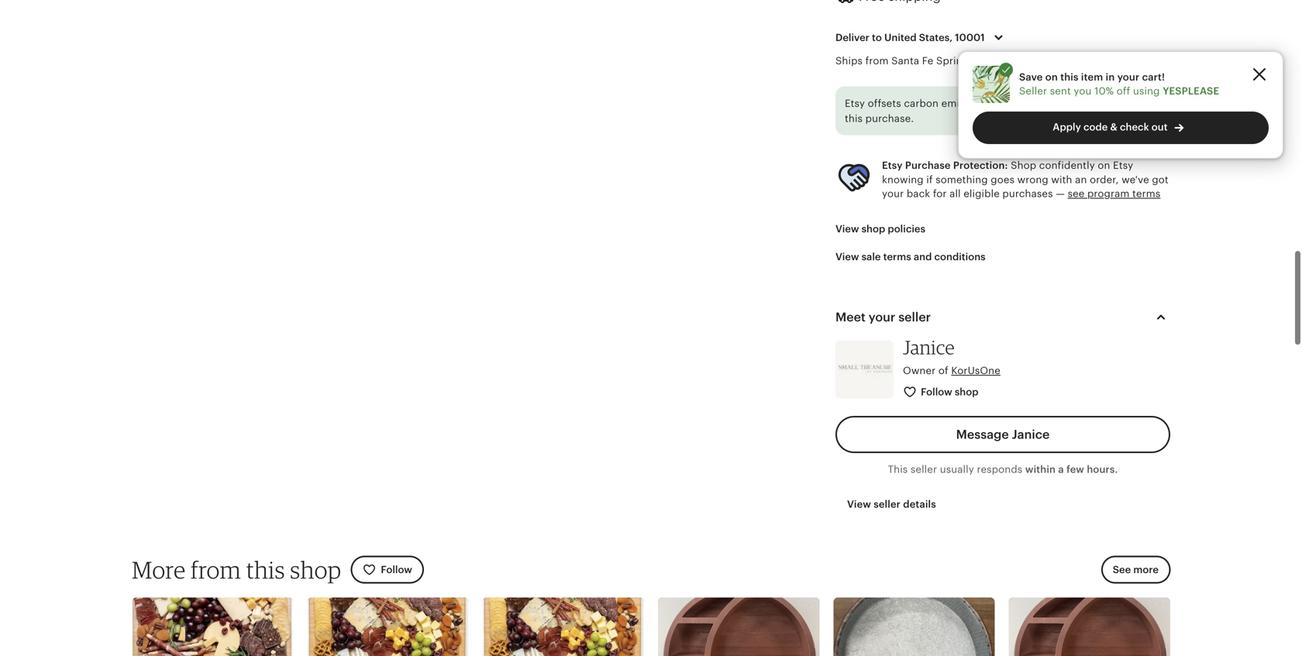 Task type: describe. For each thing, give the bounding box(es) containing it.
off
[[1117, 85, 1131, 97]]

policies
[[888, 221, 926, 232]]

knowing
[[882, 172, 924, 183]]

korusone
[[952, 363, 1001, 375]]

follow button
[[351, 554, 424, 582]]

of
[[939, 363, 949, 375]]

on inside save on this item in your cart! seller sent you 10% off using yesplease
[[1046, 71, 1058, 83]]

this for item
[[1061, 71, 1079, 83]]

deliver to united states, 10001 button
[[824, 19, 1020, 51]]

on inside shop confidently on etsy knowing if something goes wrong with an order, we've got your back for all eligible purchases —
[[1098, 158, 1111, 169]]

janice inside button
[[1012, 426, 1050, 440]]

with
[[1052, 172, 1073, 183]]

seller inside dropdown button
[[899, 308, 931, 322]]

—
[[1056, 186, 1065, 197]]

etsy offsets carbon emissions from shipping and packaging on this purchase.
[[845, 95, 1152, 122]]

out
[[1152, 121, 1168, 133]]

&
[[1111, 121, 1118, 133]]

yesplease
[[1163, 85, 1220, 97]]

from for more from this shop
[[191, 553, 241, 582]]

message janice button
[[836, 414, 1171, 451]]

your inside shop confidently on etsy knowing if something goes wrong with an order, we've got your back for all eligible purchases —
[[882, 186, 904, 197]]

from inside etsy offsets carbon emissions from shipping and packaging on this purchase.
[[993, 95, 1016, 107]]

hours.
[[1087, 462, 1118, 473]]

confidently
[[1039, 158, 1095, 169]]

janice owner of korusone
[[903, 334, 1001, 375]]

etsy purchase protection:
[[882, 158, 1008, 169]]

see
[[1068, 186, 1085, 197]]

view sale terms and conditions
[[836, 249, 986, 260]]

united
[[885, 29, 917, 41]]

item
[[1081, 71, 1104, 83]]

seller
[[1020, 85, 1048, 97]]

this for shop
[[246, 553, 285, 582]]

apply
[[1053, 121, 1081, 133]]

program
[[1088, 186, 1130, 197]]

view seller details
[[847, 497, 936, 508]]

few
[[1067, 462, 1085, 473]]

conditions
[[935, 249, 986, 260]]

springs,
[[937, 53, 977, 64]]

see program terms link
[[1068, 186, 1161, 197]]

cart!
[[1142, 71, 1165, 83]]

usually
[[940, 462, 974, 473]]

goes
[[991, 172, 1015, 183]]

apply code & check out
[[1053, 121, 1168, 133]]

eligible
[[964, 186, 1000, 197]]

apply code & check out link
[[973, 112, 1269, 144]]

using
[[1133, 85, 1160, 97]]

see
[[1113, 562, 1131, 574]]

your inside save on this item in your cart! seller sent you 10% off using yesplease
[[1118, 71, 1140, 83]]

offsets
[[868, 95, 901, 107]]

something
[[936, 172, 988, 183]]

purchase.
[[866, 111, 914, 122]]

13 inch galvanized  tray, decorative metal round tray with handles, rustic vintage serving tray image
[[834, 596, 995, 657]]

this inside etsy offsets carbon emissions from shipping and packaging on this purchase.
[[845, 111, 863, 122]]

view for view seller details
[[847, 497, 871, 508]]

purchase
[[905, 158, 951, 169]]

view sale terms and conditions button
[[824, 241, 997, 269]]

code
[[1084, 121, 1108, 133]]

in
[[1106, 71, 1115, 83]]

protection:
[[954, 158, 1008, 169]]

more
[[1134, 562, 1159, 574]]

etsy inside shop confidently on etsy knowing if something goes wrong with an order, we've got your back for all eligible purchases —
[[1113, 158, 1134, 169]]

an
[[1075, 172, 1087, 183]]

sent
[[1050, 85, 1071, 97]]

more
[[132, 553, 186, 582]]

your inside dropdown button
[[869, 308, 896, 322]]

see more link
[[1101, 554, 1171, 582]]

janice image
[[836, 338, 894, 396]]

see more
[[1113, 562, 1159, 574]]

on inside etsy offsets carbon emissions from shipping and packaging on this purchase.
[[1140, 95, 1152, 107]]

terms for program
[[1133, 186, 1161, 197]]

if
[[927, 172, 933, 183]]

purchases
[[1003, 186, 1053, 197]]

responds
[[977, 462, 1023, 473]]



Task type: vqa. For each thing, say whether or not it's contained in the screenshot.
do corresponding to cut
no



Task type: locate. For each thing, give the bounding box(es) containing it.
on up "order,"
[[1098, 158, 1111, 169]]

seller for usually
[[911, 462, 937, 473]]

this
[[1061, 71, 1079, 83], [845, 111, 863, 122], [246, 553, 285, 582]]

packaging
[[1086, 95, 1137, 107]]

1 horizontal spatial terms
[[1133, 186, 1161, 197]]

your
[[1118, 71, 1140, 83], [882, 186, 904, 197], [869, 308, 896, 322]]

1 charcuterie cheese board and knife set(6pcs) – bamboo cheese board utensil deck– wooden serving tray for cheese and meat, cutting board set image from the left
[[132, 596, 293, 657]]

0 vertical spatial your
[[1118, 71, 1140, 83]]

2 horizontal spatial on
[[1140, 95, 1152, 107]]

view for view shop policies
[[836, 221, 859, 232]]

1 horizontal spatial on
[[1098, 158, 1111, 169]]

charcuterie cheese board and knife set(6pcs) – bamboo cheese board utensil deck– wooden serving tray for cheese and meat, cutting board set image down follow button
[[307, 596, 469, 657]]

save on this item in your cart! seller sent you 10% off using yesplease
[[1020, 71, 1220, 97]]

2 vertical spatial shop
[[290, 553, 341, 582]]

sale
[[862, 249, 881, 260]]

shipping
[[1019, 95, 1062, 107]]

owner
[[903, 363, 936, 375]]

fe
[[922, 53, 934, 64]]

0 vertical spatial janice
[[903, 334, 955, 357]]

shop left follow button
[[290, 553, 341, 582]]

shop
[[862, 221, 886, 232], [955, 384, 979, 396], [290, 553, 341, 582]]

follow for follow shop
[[921, 384, 953, 396]]

view shop policies
[[836, 221, 926, 232]]

0 horizontal spatial etsy
[[845, 95, 865, 107]]

within
[[1026, 462, 1056, 473]]

this inside save on this item in your cart! seller sent you 10% off using yesplease
[[1061, 71, 1079, 83]]

2 vertical spatial from
[[191, 553, 241, 582]]

0 vertical spatial on
[[1046, 71, 1058, 83]]

meet
[[836, 308, 866, 322]]

terms down 'we've'
[[1133, 186, 1161, 197]]

and up apply
[[1065, 95, 1083, 107]]

terms inside button
[[884, 249, 912, 260]]

terms right sale
[[884, 249, 912, 260]]

0 horizontal spatial terms
[[884, 249, 912, 260]]

shop confidently on etsy knowing if something goes wrong with an order, we've got your back for all eligible purchases —
[[882, 158, 1169, 197]]

shop for view
[[862, 221, 886, 232]]

1 vertical spatial janice
[[1012, 426, 1050, 440]]

on right off
[[1140, 95, 1152, 107]]

message
[[956, 426, 1009, 440]]

view shop policies button
[[824, 213, 937, 241]]

1 horizontal spatial etsy
[[882, 158, 903, 169]]

0 vertical spatial seller
[[899, 308, 931, 322]]

details
[[903, 497, 936, 508]]

to
[[872, 29, 882, 41]]

2 horizontal spatial from
[[993, 95, 1016, 107]]

see program terms
[[1068, 186, 1161, 197]]

got
[[1152, 172, 1169, 183]]

2 horizontal spatial this
[[1061, 71, 1079, 83]]

etsy for etsy purchase protection:
[[882, 158, 903, 169]]

korusone link
[[952, 363, 1001, 375]]

1 vertical spatial terms
[[884, 249, 912, 260]]

shop up sale
[[862, 221, 886, 232]]

and down policies
[[914, 249, 932, 260]]

ships
[[836, 53, 863, 64]]

charcuterie cheese board and knife set(6pcs) – bamboo cheese board utensil deck– wooden serving tray for cheese and meat, cutting board set image down more from this shop
[[132, 596, 293, 657]]

states,
[[919, 29, 953, 41]]

1 vertical spatial and
[[914, 249, 932, 260]]

from right more
[[191, 553, 241, 582]]

shop down korusone link
[[955, 384, 979, 396]]

view seller details link
[[836, 489, 948, 517]]

message janice
[[956, 426, 1050, 440]]

1 horizontal spatial this
[[845, 111, 863, 122]]

1 vertical spatial view
[[836, 249, 859, 260]]

2 charcuterie cheese board and knife set(6pcs) – bamboo cheese board utensil deck– wooden serving tray for cheese and meat, cutting board set image from the left
[[307, 596, 469, 657]]

shop for follow
[[955, 384, 979, 396]]

and inside button
[[914, 249, 932, 260]]

follow
[[921, 384, 953, 396], [381, 562, 412, 574]]

all
[[950, 186, 961, 197]]

1 vertical spatial on
[[1140, 95, 1152, 107]]

terms for sale
[[884, 249, 912, 260]]

seller
[[899, 308, 931, 322], [911, 462, 937, 473], [874, 497, 901, 508]]

deliver to united states, 10001
[[836, 29, 985, 41]]

1 horizontal spatial follow
[[921, 384, 953, 396]]

1 vertical spatial this
[[845, 111, 863, 122]]

your up off
[[1118, 71, 1140, 83]]

terms
[[1133, 186, 1161, 197], [884, 249, 912, 260]]

on
[[1046, 71, 1058, 83], [1140, 95, 1152, 107], [1098, 158, 1111, 169]]

0 horizontal spatial and
[[914, 249, 932, 260]]

meet your seller
[[836, 308, 931, 322]]

janice
[[903, 334, 955, 357], [1012, 426, 1050, 440]]

etsy
[[845, 95, 865, 107], [882, 158, 903, 169], [1113, 158, 1134, 169]]

seller up owner
[[899, 308, 931, 322]]

0 vertical spatial terms
[[1133, 186, 1161, 197]]

10001
[[955, 29, 985, 41]]

0 horizontal spatial shop
[[290, 553, 341, 582]]

your right meet
[[869, 308, 896, 322]]

etsy up 'we've'
[[1113, 158, 1134, 169]]

shop
[[1011, 158, 1037, 169]]

more from this shop
[[132, 553, 341, 582]]

1 horizontal spatial shop
[[862, 221, 886, 232]]

0 vertical spatial follow
[[921, 384, 953, 396]]

2 vertical spatial your
[[869, 308, 896, 322]]

1 vertical spatial your
[[882, 186, 904, 197]]

2 wall hanging altar shelf, floating shelves, crystal crescent moon shelf storage knick knack witch selves image from the left
[[1009, 596, 1171, 657]]

charcuterie cheese board and knife set(6pcs) – bamboo cheese board utensil deck– wooden serving tray for cheese and meat for gift image
[[483, 596, 644, 657]]

ships from santa fe springs, ca
[[836, 53, 995, 64]]

seller for details
[[874, 497, 901, 508]]

2 horizontal spatial shop
[[955, 384, 979, 396]]

and inside etsy offsets carbon emissions from shipping and packaging on this purchase.
[[1065, 95, 1083, 107]]

this seller usually responds within a few hours.
[[888, 462, 1118, 473]]

view left details
[[847, 497, 871, 508]]

from left seller
[[993, 95, 1016, 107]]

for
[[933, 186, 947, 197]]

follow for follow
[[381, 562, 412, 574]]

your down knowing at the right of the page
[[882, 186, 904, 197]]

and
[[1065, 95, 1083, 107], [914, 249, 932, 260]]

0 vertical spatial this
[[1061, 71, 1079, 83]]

2 vertical spatial this
[[246, 553, 285, 582]]

on up sent
[[1046, 71, 1058, 83]]

0 horizontal spatial janice
[[903, 334, 955, 357]]

check
[[1120, 121, 1149, 133]]

2 vertical spatial view
[[847, 497, 871, 508]]

0 vertical spatial from
[[866, 53, 889, 64]]

0 horizontal spatial follow
[[381, 562, 412, 574]]

1 horizontal spatial from
[[866, 53, 889, 64]]

charcuterie cheese board and knife set(6pcs) – bamboo cheese board utensil deck– wooden serving tray for cheese and meat, cutting board set image
[[132, 596, 293, 657], [307, 596, 469, 657]]

1 horizontal spatial and
[[1065, 95, 1083, 107]]

seller right this
[[911, 462, 937, 473]]

0 horizontal spatial this
[[246, 553, 285, 582]]

a
[[1059, 462, 1064, 473]]

0 horizontal spatial from
[[191, 553, 241, 582]]

santa
[[892, 53, 920, 64]]

ca
[[980, 53, 995, 64]]

follow shop
[[921, 384, 979, 396]]

1 vertical spatial follow
[[381, 562, 412, 574]]

janice inside 'janice owner of korusone'
[[903, 334, 955, 357]]

etsy inside etsy offsets carbon emissions from shipping and packaging on this purchase.
[[845, 95, 865, 107]]

view left policies
[[836, 221, 859, 232]]

you
[[1074, 85, 1092, 97]]

view for view sale terms and conditions
[[836, 249, 859, 260]]

1 horizontal spatial janice
[[1012, 426, 1050, 440]]

wrong
[[1018, 172, 1049, 183]]

2 vertical spatial on
[[1098, 158, 1111, 169]]

1 horizontal spatial wall hanging altar shelf, floating shelves, crystal crescent moon shelf storage knick knack witch selves image
[[1009, 596, 1171, 657]]

follow shop button
[[892, 376, 992, 405]]

save
[[1020, 71, 1043, 83]]

wall hanging altar shelf, floating shelves, crystal crescent moon shelf storage knick knack witch selves image
[[658, 596, 820, 657], [1009, 596, 1171, 657]]

0 horizontal spatial wall hanging altar shelf, floating shelves, crystal crescent moon shelf storage knick knack witch selves image
[[658, 596, 820, 657]]

1 vertical spatial from
[[993, 95, 1016, 107]]

order,
[[1090, 172, 1119, 183]]

back
[[907, 186, 931, 197]]

etsy left offsets
[[845, 95, 865, 107]]

seller left details
[[874, 497, 901, 508]]

etsy up knowing at the right of the page
[[882, 158, 903, 169]]

view left sale
[[836, 249, 859, 260]]

1 horizontal spatial charcuterie cheese board and knife set(6pcs) – bamboo cheese board utensil deck– wooden serving tray for cheese and meat, cutting board set image
[[307, 596, 469, 657]]

from for ships from santa fe springs, ca
[[866, 53, 889, 64]]

0 horizontal spatial charcuterie cheese board and knife set(6pcs) – bamboo cheese board utensil deck– wooden serving tray for cheese and meat, cutting board set image
[[132, 596, 293, 657]]

emissions
[[942, 95, 990, 107]]

0 vertical spatial shop
[[862, 221, 886, 232]]

2 vertical spatial seller
[[874, 497, 901, 508]]

1 wall hanging altar shelf, floating shelves, crystal crescent moon shelf storage knick knack witch selves image from the left
[[658, 596, 820, 657]]

0 horizontal spatial on
[[1046, 71, 1058, 83]]

1 vertical spatial seller
[[911, 462, 937, 473]]

we've
[[1122, 172, 1150, 183]]

from
[[866, 53, 889, 64], [993, 95, 1016, 107], [191, 553, 241, 582]]

0 vertical spatial view
[[836, 221, 859, 232]]

janice up within
[[1012, 426, 1050, 440]]

from down the to
[[866, 53, 889, 64]]

0 vertical spatial and
[[1065, 95, 1083, 107]]

10%
[[1095, 85, 1114, 97]]

2 horizontal spatial etsy
[[1113, 158, 1134, 169]]

1 vertical spatial shop
[[955, 384, 979, 396]]

carbon
[[904, 95, 939, 107]]

janice up owner
[[903, 334, 955, 357]]

this
[[888, 462, 908, 473]]

etsy for etsy offsets carbon emissions from shipping and packaging on this purchase.
[[845, 95, 865, 107]]

meet your seller button
[[822, 297, 1185, 334]]



